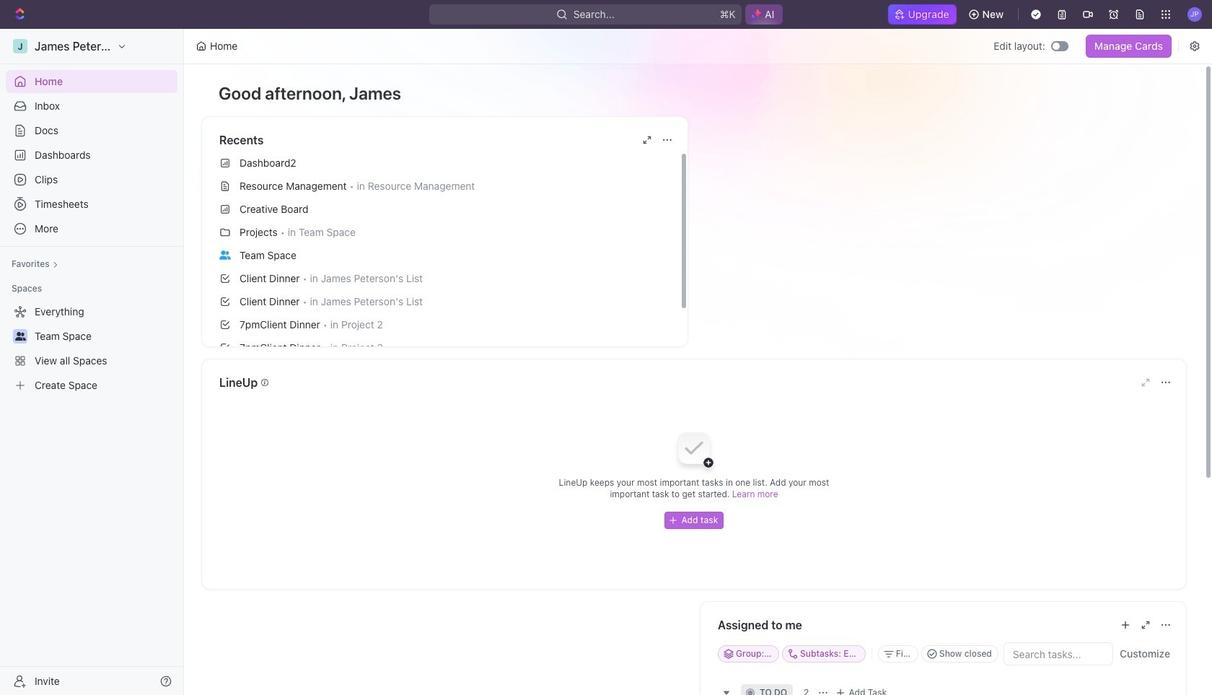 Task type: locate. For each thing, give the bounding box(es) containing it.
Search tasks... text field
[[1005, 643, 1113, 665]]

user group image inside tree
[[15, 332, 26, 341]]

user group image
[[219, 250, 231, 260], [15, 332, 26, 341]]

sidebar navigation
[[0, 29, 187, 695]]

tree
[[6, 300, 178, 397]]

1 vertical spatial user group image
[[15, 332, 26, 341]]

1 horizontal spatial user group image
[[219, 250, 231, 260]]

0 horizontal spatial user group image
[[15, 332, 26, 341]]

tree inside sidebar "navigation"
[[6, 300, 178, 397]]

0 vertical spatial user group image
[[219, 250, 231, 260]]



Task type: vqa. For each thing, say whether or not it's contained in the screenshot.
Sidebar navigation
yes



Task type: describe. For each thing, give the bounding box(es) containing it.
james peterson's workspace, , element
[[13, 39, 27, 53]]



